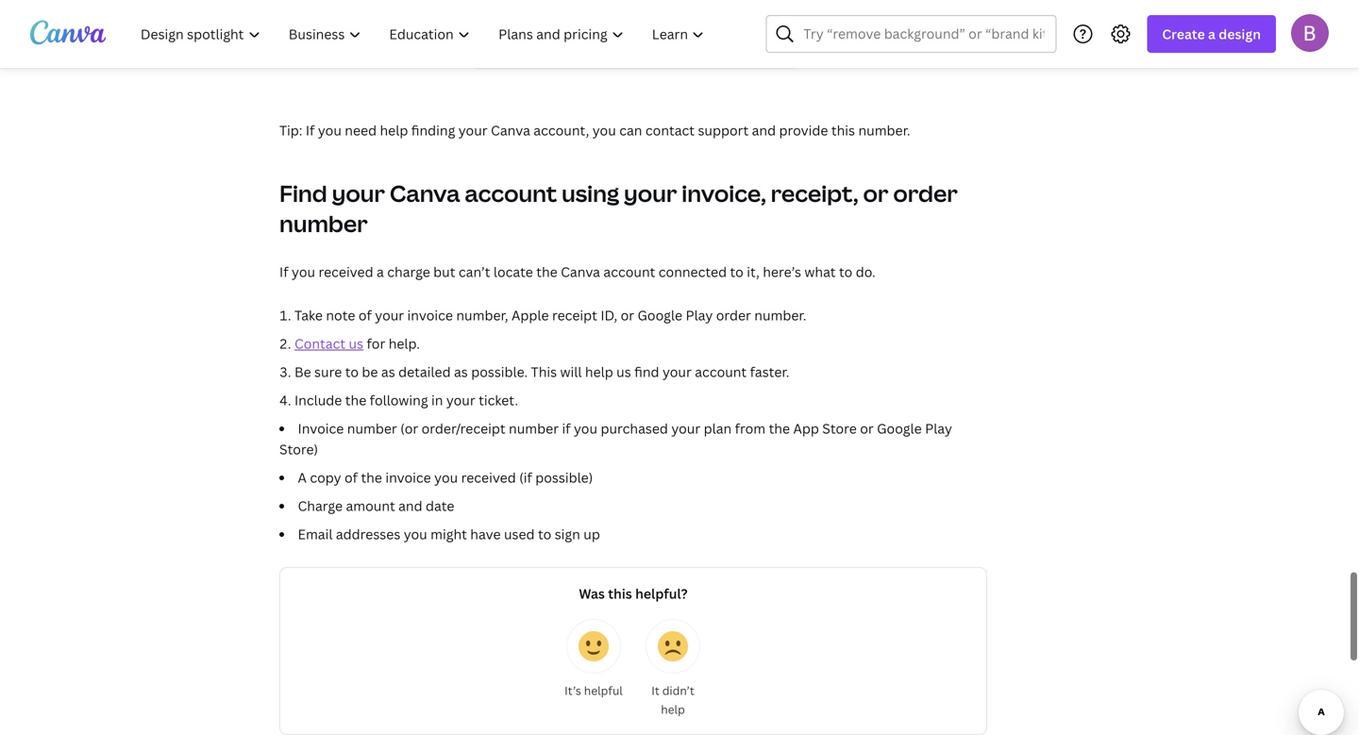 Task type: describe. For each thing, give the bounding box(es) containing it.
receipt
[[552, 306, 598, 324]]

connected
[[659, 263, 727, 281]]

following
[[370, 391, 428, 409]]

addresses
[[336, 526, 401, 544]]

account inside find your canva account using your invoice, receipt, or order number
[[465, 178, 557, 209]]

or inside invoice number (or order/receipt number if you purchased your plan from the app store or google play store)
[[861, 420, 874, 438]]

this
[[531, 363, 557, 381]]

include
[[295, 391, 342, 409]]

0 vertical spatial canva
[[491, 121, 531, 139]]

it's
[[565, 683, 582, 699]]

order/receipt
[[422, 420, 506, 438]]

possible.
[[471, 363, 528, 381]]

you up take
[[292, 263, 315, 281]]

of for copy
[[345, 469, 358, 487]]

you left need
[[318, 121, 342, 139]]

do.
[[856, 263, 876, 281]]

but
[[434, 263, 456, 281]]

2 as from the left
[[454, 363, 468, 381]]

to left the sign on the bottom
[[538, 526, 552, 544]]

locate
[[494, 263, 533, 281]]

help.
[[389, 335, 420, 353]]

it,
[[747, 263, 760, 281]]

a copy of the invoice you received (if possible)
[[298, 469, 593, 487]]

purchased
[[601, 420, 669, 438]]

design
[[1219, 25, 1262, 43]]

you left 'might'
[[404, 526, 428, 544]]

charge
[[387, 263, 430, 281]]

help inside it didn't help
[[661, 702, 685, 718]]

contact us for help.
[[295, 335, 420, 353]]

possible)
[[536, 469, 593, 487]]

(or
[[401, 420, 419, 438]]

play inside invoice number (or order/receipt number if you purchased your plan from the app store or google play store)
[[926, 420, 953, 438]]

have
[[471, 526, 501, 544]]

create a design button
[[1148, 15, 1277, 53]]

1 vertical spatial us
[[617, 363, 631, 381]]

detailed
[[399, 363, 451, 381]]

tip: if you need help finding your canva account, you can contact support and provide this number.
[[280, 121, 911, 139]]

top level navigation element
[[128, 15, 721, 53]]

invoice,
[[682, 178, 767, 209]]

create
[[1163, 25, 1206, 43]]

invoice for you
[[386, 469, 431, 487]]

0 vertical spatial if
[[306, 121, 315, 139]]

from
[[735, 420, 766, 438]]

helpful?
[[636, 585, 688, 603]]

(if
[[520, 469, 532, 487]]

0 vertical spatial help
[[380, 121, 408, 139]]

0 vertical spatial and
[[752, 121, 776, 139]]

be sure to be as detailed as possible. this will help us find your account faster.
[[295, 363, 790, 381]]

1 vertical spatial this
[[608, 585, 632, 603]]

email addresses you might have used to sign up
[[298, 526, 600, 544]]

didn't
[[663, 683, 695, 699]]

1 vertical spatial received
[[461, 469, 516, 487]]

invoice
[[298, 420, 344, 438]]

0 horizontal spatial and
[[399, 497, 423, 515]]

take note of your invoice number, apple receipt id, or google play order number.
[[295, 306, 807, 324]]

if
[[562, 420, 571, 438]]

here's
[[763, 263, 802, 281]]

find
[[280, 178, 327, 209]]

plan
[[704, 420, 732, 438]]

1 vertical spatial or
[[621, 306, 635, 324]]

faster.
[[750, 363, 790, 381]]

be
[[295, 363, 311, 381]]

bob builder image
[[1292, 14, 1330, 52]]

account,
[[534, 121, 590, 139]]

the up the amount
[[361, 469, 382, 487]]

store
[[823, 420, 857, 438]]

take
[[295, 306, 323, 324]]

will
[[560, 363, 582, 381]]

a
[[298, 469, 307, 487]]

a inside dropdown button
[[1209, 25, 1216, 43]]

amount
[[346, 497, 395, 515]]

need
[[345, 121, 377, 139]]

to left "it,"
[[730, 263, 744, 281]]

number left '(or'
[[347, 420, 397, 438]]

to left "be"
[[345, 363, 359, 381]]

canva inside find your canva account using your invoice, receipt, or order number
[[390, 178, 460, 209]]

store)
[[280, 441, 318, 459]]

1 as from the left
[[381, 363, 395, 381]]

contact us link
[[295, 335, 364, 353]]

1 vertical spatial if
[[280, 263, 289, 281]]

invoice number (or order/receipt number if you purchased your plan from the app store or google play store)
[[280, 420, 953, 459]]

1 vertical spatial a
[[377, 263, 384, 281]]

for
[[367, 335, 386, 353]]



Task type: locate. For each thing, give the bounding box(es) containing it.
you right if
[[574, 420, 598, 438]]

1 vertical spatial help
[[585, 363, 614, 381]]

1 vertical spatial invoice
[[386, 469, 431, 487]]

0 vertical spatial invoice
[[408, 306, 453, 324]]

2 vertical spatial or
[[861, 420, 874, 438]]

google right the 'store'
[[877, 420, 922, 438]]

number inside find your canva account using your invoice, receipt, or order number
[[280, 208, 368, 239]]

1 horizontal spatial received
[[461, 469, 516, 487]]

ticket.
[[479, 391, 519, 409]]

number left if
[[509, 420, 559, 438]]

a left charge
[[377, 263, 384, 281]]

number,
[[456, 306, 509, 324]]

0 vertical spatial number.
[[859, 121, 911, 139]]

1 vertical spatial number.
[[755, 306, 807, 324]]

number. down here's
[[755, 306, 807, 324]]

0 horizontal spatial this
[[608, 585, 632, 603]]

invoice up "help."
[[408, 306, 453, 324]]

1 horizontal spatial this
[[832, 121, 856, 139]]

0 vertical spatial a
[[1209, 25, 1216, 43]]

the inside invoice number (or order/receipt number if you purchased your plan from the app store or google play store)
[[769, 420, 790, 438]]

help right "will"
[[585, 363, 614, 381]]

account up id,
[[604, 263, 656, 281]]

you
[[318, 121, 342, 139], [593, 121, 616, 139], [292, 263, 315, 281], [574, 420, 598, 438], [435, 469, 458, 487], [404, 526, 428, 544]]

your
[[459, 121, 488, 139], [332, 178, 385, 209], [624, 178, 677, 209], [375, 306, 404, 324], [663, 363, 692, 381], [447, 391, 476, 409], [672, 420, 701, 438]]

1 horizontal spatial a
[[1209, 25, 1216, 43]]

note
[[326, 306, 355, 324]]

the
[[537, 263, 558, 281], [345, 391, 367, 409], [769, 420, 790, 438], [361, 469, 382, 487]]

1 horizontal spatial canva
[[491, 121, 531, 139]]

or right receipt,
[[864, 178, 889, 209]]

your inside invoice number (or order/receipt number if you purchased your plan from the app store or google play store)
[[672, 420, 701, 438]]

canva up receipt
[[561, 263, 601, 281]]

2 vertical spatial canva
[[561, 263, 601, 281]]

can't
[[459, 263, 491, 281]]

1 vertical spatial order
[[716, 306, 752, 324]]

was this helpful?
[[579, 585, 688, 603]]

canva down finding on the left top
[[390, 178, 460, 209]]

copy
[[310, 469, 341, 487]]

a left design
[[1209, 25, 1216, 43]]

sure
[[315, 363, 342, 381]]

or right the 'store'
[[861, 420, 874, 438]]

0 vertical spatial this
[[832, 121, 856, 139]]

1 horizontal spatial number.
[[859, 121, 911, 139]]

it's helpful
[[565, 683, 623, 699]]

as right detailed
[[454, 363, 468, 381]]

number. right provide
[[859, 121, 911, 139]]

include the following in your ticket.
[[295, 391, 519, 409]]

or
[[864, 178, 889, 209], [621, 306, 635, 324], [861, 420, 874, 438]]

2 horizontal spatial canva
[[561, 263, 601, 281]]

0 horizontal spatial play
[[686, 306, 713, 324]]

😔 image
[[658, 632, 688, 662]]

can
[[620, 121, 643, 139]]

using
[[562, 178, 620, 209]]

of
[[359, 306, 372, 324], [345, 469, 358, 487]]

0 horizontal spatial a
[[377, 263, 384, 281]]

1 vertical spatial of
[[345, 469, 358, 487]]

google inside invoice number (or order/receipt number if you purchased your plan from the app store or google play store)
[[877, 420, 922, 438]]

be
[[362, 363, 378, 381]]

0 horizontal spatial google
[[638, 306, 683, 324]]

received up note
[[319, 263, 374, 281]]

this right was
[[608, 585, 632, 603]]

it didn't help
[[652, 683, 695, 718]]

0 horizontal spatial number.
[[755, 306, 807, 324]]

1 horizontal spatial help
[[585, 363, 614, 381]]

in
[[432, 391, 443, 409]]

Try "remove background" or "brand kit" search field
[[804, 16, 1045, 52]]

1 horizontal spatial order
[[894, 178, 958, 209]]

what
[[805, 263, 836, 281]]

account
[[465, 178, 557, 209], [604, 263, 656, 281], [695, 363, 747, 381]]

0 horizontal spatial account
[[465, 178, 557, 209]]

find
[[635, 363, 660, 381]]

it
[[652, 683, 660, 699]]

2 vertical spatial account
[[695, 363, 747, 381]]

you left can
[[593, 121, 616, 139]]

0 vertical spatial play
[[686, 306, 713, 324]]

date
[[426, 497, 455, 515]]

0 vertical spatial account
[[465, 178, 557, 209]]

and left provide
[[752, 121, 776, 139]]

0 horizontal spatial help
[[380, 121, 408, 139]]

account up locate
[[465, 178, 557, 209]]

1 horizontal spatial google
[[877, 420, 922, 438]]

was
[[579, 585, 605, 603]]

0 horizontal spatial order
[[716, 306, 752, 324]]

2 horizontal spatial help
[[661, 702, 685, 718]]

1 horizontal spatial and
[[752, 121, 776, 139]]

us left for
[[349, 335, 364, 353]]

you inside invoice number (or order/receipt number if you purchased your plan from the app store or google play store)
[[574, 420, 598, 438]]

1 horizontal spatial play
[[926, 420, 953, 438]]

us left find
[[617, 363, 631, 381]]

number up take
[[280, 208, 368, 239]]

provide
[[780, 121, 829, 139]]

charge
[[298, 497, 343, 515]]

if down find
[[280, 263, 289, 281]]

invoice for number,
[[408, 306, 453, 324]]

or right id,
[[621, 306, 635, 324]]

apple
[[512, 306, 549, 324]]

if right tip:
[[306, 121, 315, 139]]

you up date
[[435, 469, 458, 487]]

1 horizontal spatial if
[[306, 121, 315, 139]]

used
[[504, 526, 535, 544]]

might
[[431, 526, 467, 544]]

play
[[686, 306, 713, 324], [926, 420, 953, 438]]

this
[[832, 121, 856, 139], [608, 585, 632, 603]]

and left date
[[399, 497, 423, 515]]

email
[[298, 526, 333, 544]]

0 vertical spatial or
[[864, 178, 889, 209]]

received
[[319, 263, 374, 281], [461, 469, 516, 487]]

to left do.
[[840, 263, 853, 281]]

contact
[[646, 121, 695, 139]]

2 horizontal spatial account
[[695, 363, 747, 381]]

the left app
[[769, 420, 790, 438]]

finding
[[411, 121, 455, 139]]

contact
[[295, 335, 346, 353]]

1 vertical spatial and
[[399, 497, 423, 515]]

order inside find your canva account using your invoice, receipt, or order number
[[894, 178, 958, 209]]

1 vertical spatial canva
[[390, 178, 460, 209]]

create a design
[[1163, 25, 1262, 43]]

received left '(if'
[[461, 469, 516, 487]]

of right note
[[359, 306, 372, 324]]

0 horizontal spatial if
[[280, 263, 289, 281]]

google
[[638, 306, 683, 324], [877, 420, 922, 438]]

helpful
[[584, 683, 623, 699]]

this right provide
[[832, 121, 856, 139]]

0 vertical spatial google
[[638, 306, 683, 324]]

if you received a charge but can't locate the canva account connected to it, here's what to do.
[[280, 263, 876, 281]]

help down didn't
[[661, 702, 685, 718]]

invoice up date
[[386, 469, 431, 487]]

receipt,
[[771, 178, 859, 209]]

0 horizontal spatial as
[[381, 363, 395, 381]]

charge amount and date
[[298, 497, 455, 515]]

app
[[794, 420, 820, 438]]

id,
[[601, 306, 618, 324]]

the down "be"
[[345, 391, 367, 409]]

support
[[698, 121, 749, 139]]

up
[[584, 526, 600, 544]]

or inside find your canva account using your invoice, receipt, or order number
[[864, 178, 889, 209]]

1 vertical spatial google
[[877, 420, 922, 438]]

canva left account,
[[491, 121, 531, 139]]

of right copy
[[345, 469, 358, 487]]

canva
[[491, 121, 531, 139], [390, 178, 460, 209], [561, 263, 601, 281]]

0 horizontal spatial canva
[[390, 178, 460, 209]]

the right locate
[[537, 263, 558, 281]]

invoice
[[408, 306, 453, 324], [386, 469, 431, 487]]

tip:
[[280, 121, 303, 139]]

0 vertical spatial us
[[349, 335, 364, 353]]

number
[[280, 208, 368, 239], [347, 420, 397, 438], [509, 420, 559, 438]]

1 vertical spatial play
[[926, 420, 953, 438]]

0 horizontal spatial received
[[319, 263, 374, 281]]

if
[[306, 121, 315, 139], [280, 263, 289, 281]]

account left faster.
[[695, 363, 747, 381]]

0 vertical spatial received
[[319, 263, 374, 281]]

help
[[380, 121, 408, 139], [585, 363, 614, 381], [661, 702, 685, 718]]

2 vertical spatial help
[[661, 702, 685, 718]]

🙂 image
[[579, 632, 609, 662]]

1 horizontal spatial us
[[617, 363, 631, 381]]

0 vertical spatial order
[[894, 178, 958, 209]]

1 horizontal spatial account
[[604, 263, 656, 281]]

find your canva account using your invoice, receipt, or order number
[[280, 178, 958, 239]]

help right need
[[380, 121, 408, 139]]

us
[[349, 335, 364, 353], [617, 363, 631, 381]]

1 vertical spatial account
[[604, 263, 656, 281]]

a
[[1209, 25, 1216, 43], [377, 263, 384, 281]]

0 vertical spatial of
[[359, 306, 372, 324]]

order
[[894, 178, 958, 209], [716, 306, 752, 324]]

of for note
[[359, 306, 372, 324]]

google right id,
[[638, 306, 683, 324]]

sign
[[555, 526, 581, 544]]

1 horizontal spatial as
[[454, 363, 468, 381]]

as right "be"
[[381, 363, 395, 381]]

0 horizontal spatial us
[[349, 335, 364, 353]]



Task type: vqa. For each thing, say whether or not it's contained in the screenshot.
(or
yes



